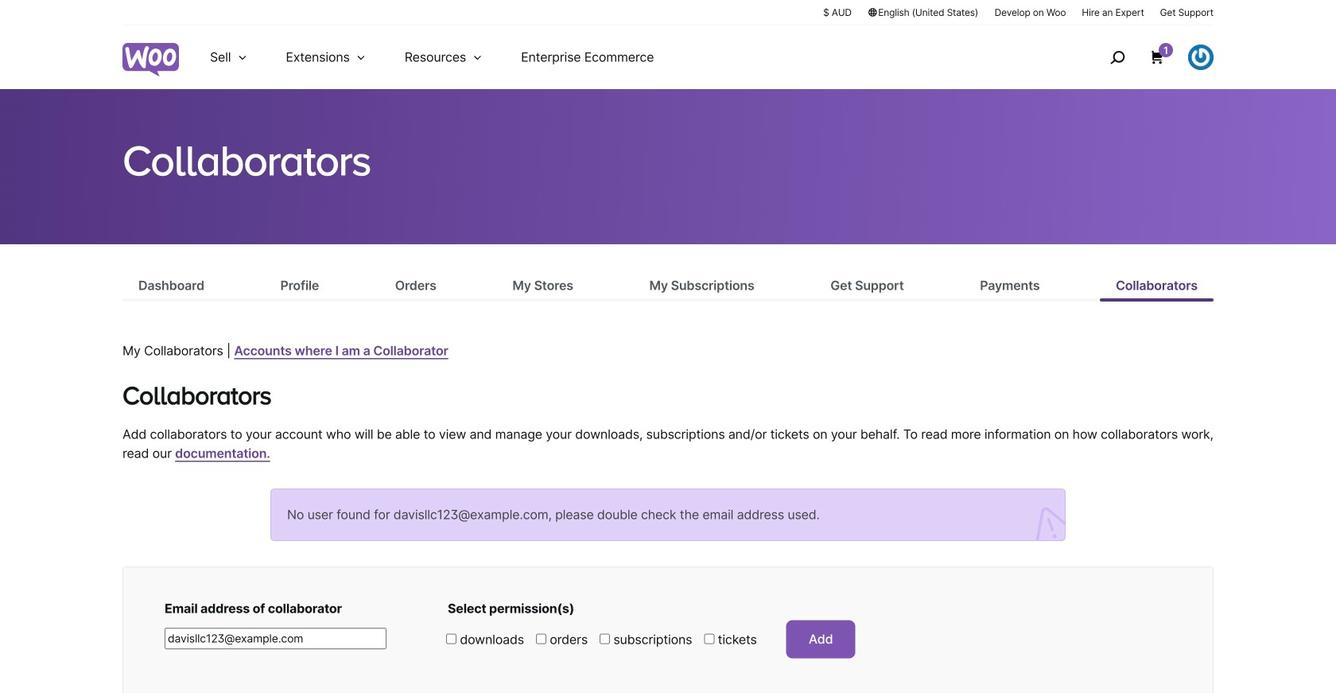 Task type: describe. For each thing, give the bounding box(es) containing it.
search image
[[1105, 45, 1131, 70]]

open account menu image
[[1189, 45, 1214, 70]]



Task type: vqa. For each thing, say whether or not it's contained in the screenshot.
text box
no



Task type: locate. For each thing, give the bounding box(es) containing it.
None checkbox
[[446, 634, 457, 644], [536, 634, 547, 644], [600, 634, 610, 644], [446, 634, 457, 644], [536, 634, 547, 644], [600, 634, 610, 644]]

service navigation menu element
[[1077, 31, 1214, 83]]

None checkbox
[[704, 634, 715, 644]]



